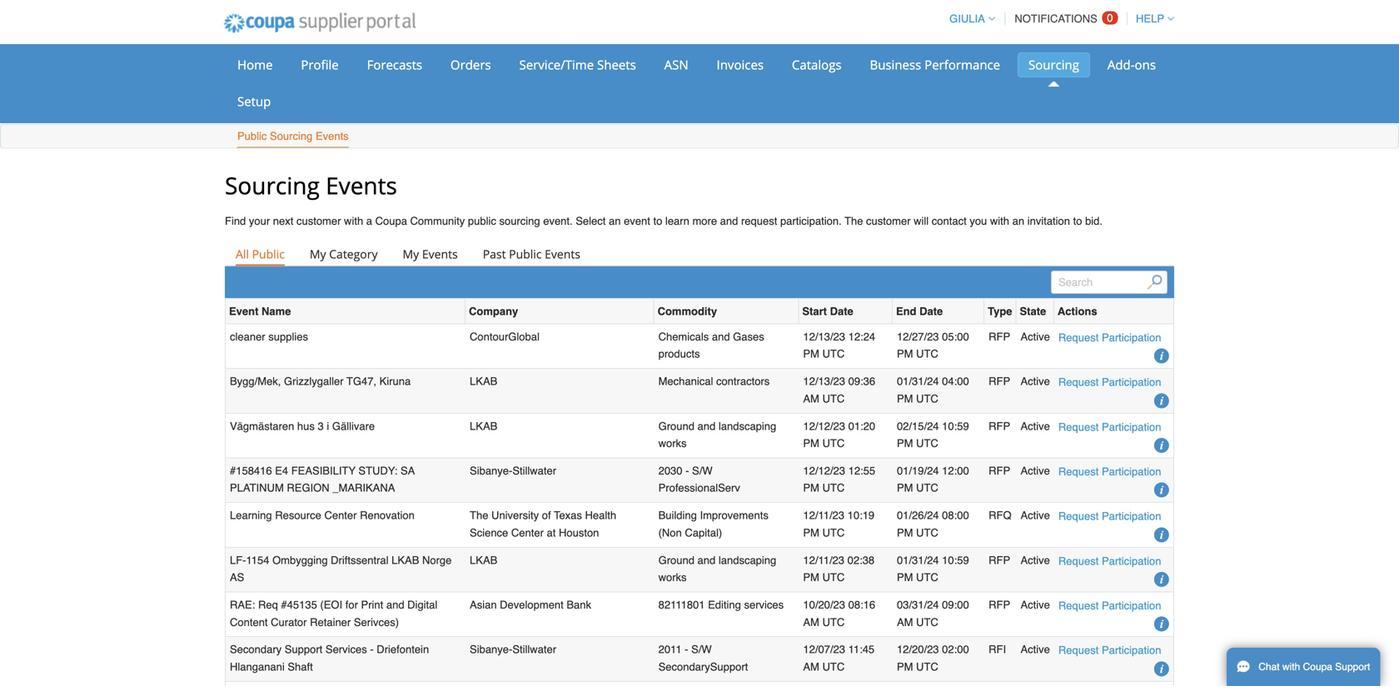 Task type: locate. For each thing, give the bounding box(es) containing it.
and down capital)
[[698, 554, 716, 567]]

12/13/23
[[803, 331, 846, 343], [803, 375, 846, 388]]

1 12/12/23 from the top
[[803, 420, 846, 433]]

4 request from the top
[[1059, 466, 1099, 478]]

12/12/23 inside 12/12/23 12:55 pm utc
[[803, 465, 846, 477]]

4 active from the top
[[1021, 465, 1050, 477]]

the right the participation.
[[845, 215, 863, 227]]

utc down 12/20/23
[[916, 661, 939, 673]]

improvements
[[700, 510, 769, 522]]

customer left will
[[866, 215, 911, 227]]

1 vertical spatial 10:59
[[942, 554, 969, 567]]

4 request participation from the top
[[1059, 466, 1162, 478]]

2 participation from the top
[[1102, 376, 1162, 389]]

12/11/23 left '02:38'
[[803, 554, 845, 567]]

utc down 01/26/24
[[916, 527, 939, 539]]

1 vertical spatial ground and landscaping works
[[659, 554, 777, 584]]

s/w
[[692, 465, 713, 477], [692, 644, 712, 656]]

0 vertical spatial 10:59
[[942, 420, 969, 433]]

sourcing up next
[[225, 170, 320, 201]]

rfp right the '12:00'
[[989, 465, 1011, 477]]

6 active from the top
[[1021, 554, 1050, 567]]

10:59 down the 01/26/24 08:00 pm utc
[[942, 554, 969, 567]]

utc inside 12/27/23 05:00 pm utc
[[916, 348, 939, 360]]

notifications 0
[[1015, 12, 1113, 25]]

coupa supplier portal image
[[212, 2, 427, 44]]

rfp for 01/31/24 04:00 pm utc
[[989, 375, 1011, 388]]

10:59 right the 02/15/24
[[942, 420, 969, 433]]

utc inside the 01/31/24 04:00 pm utc
[[916, 393, 939, 405]]

2 12/12/23 from the top
[[803, 465, 846, 477]]

pm for 12/27/23 05:00 pm utc
[[897, 348, 913, 360]]

0 vertical spatial 12/11/23
[[803, 510, 845, 522]]

2 date from the left
[[920, 305, 943, 318]]

contact
[[932, 215, 967, 227]]

products
[[659, 348, 700, 360]]

with inside button
[[1283, 661, 1301, 673]]

date right end
[[920, 305, 943, 318]]

2 sibanye-stillwater from the top
[[470, 644, 557, 656]]

request for 01/31/24 10:59 pm utc
[[1059, 555, 1099, 568]]

pm inside 12/12/23 01:20 pm utc
[[803, 437, 820, 450]]

1 vertical spatial sibanye-
[[470, 644, 513, 656]]

utc for 12/11/23 02:38 pm utc
[[823, 572, 845, 584]]

public right all
[[252, 246, 285, 262]]

0 horizontal spatial my
[[310, 246, 326, 262]]

1 12/11/23 from the top
[[803, 510, 845, 522]]

request participation for 01/31/24 10:59 pm utc
[[1059, 555, 1162, 568]]

vägmästaren hus 3 i gällivare
[[230, 420, 375, 433]]

public
[[468, 215, 496, 227]]

utc inside "12/11/23 02:38 pm utc"
[[823, 572, 845, 584]]

am down 10/20/23
[[803, 616, 820, 629]]

utc down 01/19/24
[[916, 482, 939, 495]]

pm up 10/20/23
[[803, 572, 820, 584]]

rfp down type button
[[989, 331, 1011, 343]]

0 vertical spatial center
[[324, 510, 357, 522]]

sibanye- for sa
[[470, 465, 513, 477]]

5 rfp from the top
[[989, 554, 1011, 567]]

request for 12/27/23 05:00 pm utc
[[1059, 332, 1099, 344]]

navigation
[[942, 2, 1175, 35]]

request participation button for 01/31/24 04:00 pm utc
[[1059, 374, 1162, 391]]

1 12/13/23 from the top
[[803, 331, 846, 343]]

my events
[[403, 246, 458, 262]]

8 participation from the top
[[1102, 645, 1162, 657]]

to
[[654, 215, 663, 227], [1074, 215, 1083, 227]]

12/13/23 left 09:36
[[803, 375, 846, 388]]

pm inside 12/27/23 05:00 pm utc
[[897, 348, 913, 360]]

rae:
[[230, 599, 255, 611]]

at
[[547, 527, 556, 539]]

am inside 12/13/23 09:36 am utc
[[803, 393, 820, 405]]

04:00
[[942, 375, 969, 388]]

0 horizontal spatial to
[[654, 215, 663, 227]]

landscaping
[[719, 420, 777, 433], [719, 554, 777, 567]]

profile link
[[290, 52, 350, 77]]

am for 12/07/23 11:45 am utc
[[803, 661, 820, 673]]

1 vertical spatial coupa
[[1303, 661, 1333, 673]]

you
[[970, 215, 987, 227]]

date for end date
[[920, 305, 943, 318]]

0 vertical spatial works
[[659, 437, 687, 450]]

am inside 12/07/23 11:45 am utc
[[803, 661, 820, 673]]

ground and landscaping works for 12/11/23
[[659, 554, 777, 584]]

utc for 01/19/24 12:00 pm utc
[[916, 482, 939, 495]]

2 request participation button from the top
[[1059, 374, 1162, 391]]

my inside 'link'
[[403, 246, 419, 262]]

0 vertical spatial 01/31/24
[[897, 375, 939, 388]]

1 sibanye- from the top
[[470, 465, 513, 477]]

utc inside 12/12/23 01:20 pm utc
[[823, 437, 845, 450]]

participation
[[1102, 332, 1162, 344], [1102, 376, 1162, 389], [1102, 421, 1162, 433], [1102, 466, 1162, 478], [1102, 510, 1162, 523], [1102, 555, 1162, 568], [1102, 600, 1162, 612], [1102, 645, 1162, 657]]

my
[[310, 246, 326, 262], [403, 246, 419, 262]]

home
[[237, 56, 273, 73]]

10:59 inside 01/31/24 10:59 pm utc
[[942, 554, 969, 567]]

pm down 01/26/24
[[897, 527, 913, 539]]

7 request participation button from the top
[[1059, 597, 1162, 615]]

pm up '12/11/23 10:19 pm utc'
[[803, 482, 820, 495]]

am down 12/07/23 at the right of page
[[803, 661, 820, 673]]

ground for 12/12/23
[[659, 420, 695, 433]]

utc up 10/20/23
[[823, 572, 845, 584]]

sibanye- down asian
[[470, 644, 513, 656]]

4 request participation button from the top
[[1059, 463, 1162, 481]]

2 sibanye- from the top
[[470, 644, 513, 656]]

12/11/23 inside '12/11/23 10:19 pm utc'
[[803, 510, 845, 522]]

navigation containing notifications 0
[[942, 2, 1175, 35]]

1 horizontal spatial customer
[[866, 215, 911, 227]]

2011
[[659, 644, 682, 656]]

utc inside '12/11/23 10:19 pm utc'
[[823, 527, 845, 539]]

Search text field
[[1052, 271, 1168, 294]]

1 date from the left
[[830, 305, 854, 318]]

profile
[[301, 56, 339, 73]]

sourcing
[[499, 215, 540, 227]]

my left category
[[310, 246, 326, 262]]

s/w up professionalserv
[[692, 465, 713, 477]]

end date button
[[896, 303, 943, 320]]

req
[[258, 599, 278, 611]]

1 vertical spatial stillwater
[[513, 644, 557, 656]]

bid.
[[1086, 215, 1103, 227]]

utc inside 10/20/23 08:16 am utc
[[823, 616, 845, 629]]

pm down 12/20/23
[[897, 661, 913, 673]]

pm up 03/31/24
[[897, 572, 913, 584]]

0 vertical spatial sibanye-stillwater
[[470, 465, 557, 477]]

1 vertical spatial the
[[470, 510, 489, 522]]

1 vertical spatial support
[[1336, 661, 1371, 673]]

my down the community on the top left
[[403, 246, 419, 262]]

1 horizontal spatial my
[[403, 246, 419, 262]]

0 vertical spatial sibanye-
[[470, 465, 513, 477]]

utc inside "03/31/24 09:00 am utc"
[[916, 616, 939, 629]]

pm inside '12/11/23 10:19 pm utc'
[[803, 527, 820, 539]]

add-ons link
[[1097, 52, 1167, 77]]

active for 12/20/23 02:00 pm utc
[[1021, 644, 1050, 656]]

gases
[[733, 331, 765, 343]]

5 participation from the top
[[1102, 510, 1162, 523]]

2 ground and landscaping works from the top
[[659, 554, 777, 584]]

5 request from the top
[[1059, 510, 1099, 523]]

6 request participation from the top
[[1059, 555, 1162, 568]]

pm up the 02/15/24
[[897, 393, 913, 405]]

the inside the university of texas health science center at houston
[[470, 510, 489, 522]]

active
[[1021, 331, 1050, 343], [1021, 375, 1050, 388], [1021, 420, 1050, 433], [1021, 465, 1050, 477], [1021, 510, 1050, 522], [1021, 554, 1050, 567], [1021, 599, 1050, 611], [1021, 644, 1050, 656]]

and for 12/11/23
[[698, 554, 716, 567]]

events up a
[[326, 170, 397, 201]]

utc for 01/31/24 04:00 pm utc
[[916, 393, 939, 405]]

01/19/24
[[897, 465, 939, 477]]

utc down the 02/15/24
[[916, 437, 939, 450]]

name
[[262, 305, 291, 318]]

events down the community on the top left
[[422, 246, 458, 262]]

09:36
[[849, 375, 876, 388]]

utc for 03/31/24 09:00 am utc
[[916, 616, 939, 629]]

actions button
[[1058, 303, 1098, 320]]

utc for 10/20/23 08:16 am utc
[[823, 616, 845, 629]]

request participation button for 01/31/24 10:59 pm utc
[[1059, 553, 1162, 570]]

2 10:59 from the top
[[942, 554, 969, 567]]

tab list containing all public
[[225, 242, 1175, 266]]

pm inside 12/13/23 12:24 pm utc
[[803, 348, 820, 360]]

request participation
[[1059, 332, 1162, 344], [1059, 376, 1162, 389], [1059, 421, 1162, 433], [1059, 466, 1162, 478], [1059, 510, 1162, 523], [1059, 555, 1162, 568], [1059, 600, 1162, 612], [1059, 645, 1162, 657]]

6 request participation button from the top
[[1059, 553, 1162, 570]]

5 active from the top
[[1021, 510, 1050, 522]]

utc inside 01/19/24 12:00 pm utc
[[916, 482, 939, 495]]

ground down "(non"
[[659, 554, 695, 567]]

2 landscaping from the top
[[719, 554, 777, 567]]

3 request participation button from the top
[[1059, 418, 1162, 436]]

2 horizontal spatial with
[[1283, 661, 1301, 673]]

1 vertical spatial center
[[511, 527, 544, 539]]

pm for 12/11/23 02:38 pm utc
[[803, 572, 820, 584]]

pm inside 01/19/24 12:00 pm utc
[[897, 482, 913, 495]]

- for sa
[[686, 465, 689, 477]]

3 request from the top
[[1059, 421, 1099, 433]]

utc inside 01/31/24 10:59 pm utc
[[916, 572, 939, 584]]

pm down 01/19/24
[[897, 482, 913, 495]]

s/w up secondarysupport
[[692, 644, 712, 656]]

orders link
[[440, 52, 502, 77]]

1 works from the top
[[659, 437, 687, 450]]

4 participation from the top
[[1102, 466, 1162, 478]]

ground and landscaping works
[[659, 420, 777, 450], [659, 554, 777, 584]]

1 vertical spatial 12/11/23
[[803, 554, 845, 567]]

0 vertical spatial s/w
[[692, 465, 713, 477]]

to left learn
[[654, 215, 663, 227]]

request participation button for 12/20/23 02:00 pm utc
[[1059, 642, 1162, 660]]

ground for 12/11/23
[[659, 554, 695, 567]]

sibanye-stillwater down asian development bank at the bottom left
[[470, 644, 557, 656]]

pm up 12/12/23 12:55 pm utc at the bottom right of the page
[[803, 437, 820, 450]]

05:00
[[942, 331, 969, 343]]

my for my events
[[403, 246, 419, 262]]

pm for 12/12/23 01:20 pm utc
[[803, 437, 820, 450]]

- right 2011
[[685, 644, 689, 656]]

6 request from the top
[[1059, 555, 1099, 568]]

works up 2030
[[659, 437, 687, 450]]

12/13/23 for am
[[803, 375, 846, 388]]

setup
[[237, 93, 271, 110]]

03/31/24 09:00 am utc
[[897, 599, 969, 629]]

12/13/23 down "start date" button
[[803, 331, 846, 343]]

0 horizontal spatial the
[[470, 510, 489, 522]]

12/13/23 inside 12/13/23 12:24 pm utc
[[803, 331, 846, 343]]

utc for 01/26/24 08:00 pm utc
[[916, 527, 939, 539]]

- inside 2030 - s/w professionalserv
[[686, 465, 689, 477]]

request participation for 01/19/24 12:00 pm utc
[[1059, 466, 1162, 478]]

sourcing events
[[225, 170, 397, 201]]

landscaping down the improvements
[[719, 554, 777, 567]]

utc inside 12/12/23 12:55 pm utc
[[823, 482, 845, 495]]

10:59 for 02/15/24 10:59 pm utc
[[942, 420, 969, 433]]

6 rfp from the top
[[989, 599, 1011, 611]]

7 request participation from the top
[[1059, 600, 1162, 612]]

pm inside "12/11/23 02:38 pm utc"
[[803, 572, 820, 584]]

12/13/23 inside 12/13/23 09:36 am utc
[[803, 375, 846, 388]]

1 horizontal spatial center
[[511, 527, 544, 539]]

to left bid. on the top
[[1074, 215, 1083, 227]]

works
[[659, 437, 687, 450], [659, 572, 687, 584]]

1 request from the top
[[1059, 332, 1099, 344]]

12/12/23 01:20 pm utc
[[803, 420, 876, 450]]

with left a
[[344, 215, 363, 227]]

01/31/24 inside 01/31/24 10:59 pm utc
[[897, 554, 939, 567]]

sibanye-stillwater up university
[[470, 465, 557, 477]]

pm up "12/11/23 02:38 pm utc"
[[803, 527, 820, 539]]

1 01/31/24 from the top
[[897, 375, 939, 388]]

utc up the 02/15/24
[[916, 393, 939, 405]]

0 horizontal spatial support
[[285, 644, 323, 656]]

1 vertical spatial 12/12/23
[[803, 465, 846, 477]]

coupa right a
[[375, 215, 407, 227]]

1 my from the left
[[310, 246, 326, 262]]

am for 12/13/23 09:36 am utc
[[803, 393, 820, 405]]

public for all
[[252, 246, 285, 262]]

1 stillwater from the top
[[513, 465, 557, 477]]

works for 12/12/23 01:20 pm utc
[[659, 437, 687, 450]]

events inside 'link'
[[422, 246, 458, 262]]

3 rfp from the top
[[989, 420, 1011, 433]]

am inside 10/20/23 08:16 am utc
[[803, 616, 820, 629]]

1 horizontal spatial coupa
[[1303, 661, 1333, 673]]

12/12/23 left 01:20
[[803, 420, 846, 433]]

- inside 2011 - s/w secondarysupport
[[685, 644, 689, 656]]

public for past
[[509, 246, 542, 262]]

and left gases
[[712, 331, 730, 343]]

12/12/23 for 12/12/23 12:55 pm utc
[[803, 465, 846, 477]]

s/w for 2011
[[692, 644, 712, 656]]

12/12/23 left the 12:55
[[803, 465, 846, 477]]

utc up "12/11/23 02:38 pm utc"
[[823, 527, 845, 539]]

request participation button for 02/15/24 10:59 pm utc
[[1059, 418, 1162, 436]]

utc inside 12/20/23 02:00 pm utc
[[916, 661, 939, 673]]

driftssentral
[[331, 554, 389, 567]]

and for 12/13/23
[[712, 331, 730, 343]]

utc down 10/20/23
[[823, 616, 845, 629]]

02:00
[[942, 644, 969, 656]]

1 vertical spatial s/w
[[692, 644, 712, 656]]

1154
[[246, 554, 269, 567]]

1 horizontal spatial to
[[1074, 215, 1083, 227]]

request for 01/31/24 04:00 pm utc
[[1059, 376, 1099, 389]]

landscaping down contractors
[[719, 420, 777, 433]]

s/w inside 2011 - s/w secondarysupport
[[692, 644, 712, 656]]

rfp down the rfq
[[989, 554, 1011, 567]]

an left invitation
[[1013, 215, 1025, 227]]

2 vertical spatial sourcing
[[225, 170, 320, 201]]

2 to from the left
[[1074, 215, 1083, 227]]

request participation for 01/26/24 08:00 pm utc
[[1059, 510, 1162, 523]]

home link
[[227, 52, 284, 77]]

support
[[285, 644, 323, 656], [1336, 661, 1371, 673]]

7 active from the top
[[1021, 599, 1050, 611]]

utc up 03/31/24
[[916, 572, 939, 584]]

utc inside the 01/26/24 08:00 pm utc
[[916, 527, 939, 539]]

pm down 12/27/23
[[897, 348, 913, 360]]

ground and landscaping works up 2030 - s/w professionalserv
[[659, 420, 777, 450]]

my category
[[310, 246, 378, 262]]

renovation
[[360, 510, 415, 522]]

with right the you
[[990, 215, 1010, 227]]

1 horizontal spatial support
[[1336, 661, 1371, 673]]

2 ground from the top
[[659, 554, 695, 567]]

participation for 01/26/24 08:00 pm utc
[[1102, 510, 1162, 523]]

and inside chemicals and gases products
[[712, 331, 730, 343]]

stillwater down "development"
[[513, 644, 557, 656]]

0 horizontal spatial an
[[609, 215, 621, 227]]

8 active from the top
[[1021, 644, 1050, 656]]

my inside "link"
[[310, 246, 326, 262]]

2 12/11/23 from the top
[[803, 554, 845, 567]]

8 request from the top
[[1059, 645, 1099, 657]]

pm for 01/26/24 08:00 pm utc
[[897, 527, 913, 539]]

request for 12/20/23 02:00 pm utc
[[1059, 645, 1099, 657]]

s/w inside 2030 - s/w professionalserv
[[692, 465, 713, 477]]

- right 2030
[[686, 465, 689, 477]]

pm inside 01/31/24 10:59 pm utc
[[897, 572, 913, 584]]

date right "start"
[[830, 305, 854, 318]]

and right "print"
[[386, 599, 405, 611]]

- inside secondary support services - driefontein hlanganani shaft
[[370, 644, 374, 656]]

and down mechanical contractors
[[698, 420, 716, 433]]

stillwater up of
[[513, 465, 557, 477]]

end
[[896, 305, 917, 318]]

pm inside 12/20/23 02:00 pm utc
[[897, 661, 913, 673]]

01/26/24 08:00 pm utc
[[897, 510, 969, 539]]

1 vertical spatial 12/13/23
[[803, 375, 846, 388]]

8 request participation from the top
[[1059, 645, 1162, 657]]

1 vertical spatial works
[[659, 572, 687, 584]]

2 01/31/24 from the top
[[897, 554, 939, 567]]

hlanganani
[[230, 661, 285, 673]]

(non
[[659, 527, 682, 539]]

82111801
[[659, 599, 705, 611]]

3 active from the top
[[1021, 420, 1050, 433]]

1 request participation from the top
[[1059, 332, 1162, 344]]

active for 03/31/24 09:00 am utc
[[1021, 599, 1050, 611]]

pm down the 02/15/24
[[897, 437, 913, 450]]

more
[[693, 215, 717, 227]]

2 request participation from the top
[[1059, 376, 1162, 389]]

2 12/13/23 from the top
[[803, 375, 846, 388]]

2 active from the top
[[1021, 375, 1050, 388]]

1 an from the left
[[609, 215, 621, 227]]

lkab
[[470, 375, 498, 388], [470, 420, 498, 433], [392, 554, 419, 567], [470, 554, 498, 567]]

content
[[230, 616, 268, 629]]

5 request participation from the top
[[1059, 510, 1162, 523]]

participation for 03/31/24 09:00 am utc
[[1102, 600, 1162, 612]]

forecasts
[[367, 56, 422, 73]]

sibanye- for driefontein
[[470, 644, 513, 656]]

pm inside 02/15/24 10:59 pm utc
[[897, 437, 913, 450]]

pm down "start"
[[803, 348, 820, 360]]

pm inside the 01/26/24 08:00 pm utc
[[897, 527, 913, 539]]

1 ground from the top
[[659, 420, 695, 433]]

1 active from the top
[[1021, 331, 1050, 343]]

0 horizontal spatial coupa
[[375, 215, 407, 227]]

sourcing down the setup link
[[270, 130, 313, 142]]

pm for 12/13/23 12:24 pm utc
[[803, 348, 820, 360]]

#158416
[[230, 465, 272, 477]]

2030
[[659, 465, 683, 477]]

request for 01/19/24 12:00 pm utc
[[1059, 466, 1099, 478]]

public right past on the top of the page
[[509, 246, 542, 262]]

utc down 03/31/24
[[916, 616, 939, 629]]

health
[[585, 510, 617, 522]]

rfp right 09:00
[[989, 599, 1011, 611]]

event.
[[543, 215, 573, 227]]

learning
[[230, 510, 272, 522]]

pm inside 12/12/23 12:55 pm utc
[[803, 482, 820, 495]]

lkab for lf-1154 ombygging driftssentral lkab norge as
[[470, 554, 498, 567]]

coupa right chat
[[1303, 661, 1333, 673]]

3 request participation from the top
[[1059, 421, 1162, 433]]

active for 12/27/23 05:00 pm utc
[[1021, 331, 1050, 343]]

1 participation from the top
[[1102, 332, 1162, 344]]

3 participation from the top
[[1102, 421, 1162, 433]]

orders
[[451, 56, 491, 73]]

utc up 12/12/23 12:55 pm utc at the bottom right of the page
[[823, 437, 845, 450]]

request participation button for 01/19/24 12:00 pm utc
[[1059, 463, 1162, 481]]

works up 82111801
[[659, 572, 687, 584]]

2 stillwater from the top
[[513, 644, 557, 656]]

01/31/24 down the 01/26/24 08:00 pm utc
[[897, 554, 939, 567]]

01/31/24 left 04:00
[[897, 375, 939, 388]]

0 vertical spatial landscaping
[[719, 420, 777, 433]]

center down university
[[511, 527, 544, 539]]

am inside "03/31/24 09:00 am utc"
[[897, 616, 913, 629]]

2 rfp from the top
[[989, 375, 1011, 388]]

request participation button for 03/31/24 09:00 am utc
[[1059, 597, 1162, 615]]

0 vertical spatial 12/12/23
[[803, 420, 846, 433]]

7 participation from the top
[[1102, 600, 1162, 612]]

2 request from the top
[[1059, 376, 1099, 389]]

with right chat
[[1283, 661, 1301, 673]]

1 10:59 from the top
[[942, 420, 969, 433]]

1 horizontal spatial an
[[1013, 215, 1025, 227]]

01/31/24 inside the 01/31/24 04:00 pm utc
[[897, 375, 939, 388]]

1 vertical spatial 01/31/24
[[897, 554, 939, 567]]

- right services
[[370, 644, 374, 656]]

stillwater for #158416 e4 feasibility study: sa platinum region _marikana
[[513, 465, 557, 477]]

center down _marikana
[[324, 510, 357, 522]]

end date
[[896, 305, 943, 318]]

0 vertical spatial the
[[845, 215, 863, 227]]

am up 12/12/23 01:20 pm utc
[[803, 393, 820, 405]]

the
[[845, 215, 863, 227], [470, 510, 489, 522]]

utc up '12/11/23 10:19 pm utc'
[[823, 482, 845, 495]]

10/20/23 08:16 am utc
[[803, 599, 876, 629]]

1 sibanye-stillwater from the top
[[470, 465, 557, 477]]

10:59 for 01/31/24 10:59 pm utc
[[942, 554, 969, 567]]

6 participation from the top
[[1102, 555, 1162, 568]]

all public link
[[225, 242, 296, 266]]

request participation for 02/15/24 10:59 pm utc
[[1059, 421, 1162, 433]]

0 horizontal spatial date
[[830, 305, 854, 318]]

participation for 01/31/24 04:00 pm utc
[[1102, 376, 1162, 389]]

pm for 01/31/24 04:00 pm utc
[[897, 393, 913, 405]]

sibanye-stillwater for driefontein
[[470, 644, 557, 656]]

0 vertical spatial ground and landscaping works
[[659, 420, 777, 450]]

customer right next
[[297, 215, 341, 227]]

rfp right 04:00
[[989, 375, 1011, 388]]

sibanye-stillwater for sa
[[470, 465, 557, 477]]

0 vertical spatial sourcing
[[1029, 56, 1080, 73]]

ground and landscaping works up "82111801 editing services"
[[659, 554, 777, 584]]

sourcing
[[1029, 56, 1080, 73], [270, 130, 313, 142], [225, 170, 320, 201]]

coupa inside button
[[1303, 661, 1333, 673]]

asian development bank
[[470, 599, 591, 611]]

utc down 12/27/23
[[916, 348, 939, 360]]

2 works from the top
[[659, 572, 687, 584]]

request participation for 12/20/23 02:00 pm utc
[[1059, 645, 1162, 657]]

4 rfp from the top
[[989, 465, 1011, 477]]

participation.
[[781, 215, 842, 227]]

help
[[1136, 12, 1165, 25]]

pm for 12/11/23 10:19 pm utc
[[803, 527, 820, 539]]

sibanye- up university
[[470, 465, 513, 477]]

tab list
[[225, 242, 1175, 266]]

state button
[[1020, 303, 1047, 320]]

1 vertical spatial landscaping
[[719, 554, 777, 567]]

lf-1154 ombygging driftssentral lkab norge as
[[230, 554, 452, 584]]

an left event on the top left
[[609, 215, 621, 227]]

2 my from the left
[[403, 246, 419, 262]]

ground up 2030
[[659, 420, 695, 433]]

learning resource center renovation
[[230, 510, 415, 522]]

1 vertical spatial sibanye-stillwater
[[470, 644, 557, 656]]

am down 03/31/24
[[897, 616, 913, 629]]

sheets
[[597, 56, 636, 73]]

12/11/23 left 10:19 at the right bottom
[[803, 510, 845, 522]]

#45135
[[281, 599, 317, 611]]

utc inside 02/15/24 10:59 pm utc
[[916, 437, 939, 450]]

0 vertical spatial support
[[285, 644, 323, 656]]

1 ground and landscaping works from the top
[[659, 420, 777, 450]]

request participation for 01/31/24 04:00 pm utc
[[1059, 376, 1162, 389]]

utc up 12/13/23 09:36 am utc
[[823, 348, 845, 360]]

10:59 inside 02/15/24 10:59 pm utc
[[942, 420, 969, 433]]

-
[[686, 465, 689, 477], [370, 644, 374, 656], [685, 644, 689, 656]]

rfp for 01/19/24 12:00 pm utc
[[989, 465, 1011, 477]]

0 vertical spatial ground
[[659, 420, 695, 433]]

12/11/23 inside "12/11/23 02:38 pm utc"
[[803, 554, 845, 567]]

the up science
[[470, 510, 489, 522]]

1 vertical spatial ground
[[659, 554, 695, 567]]

5 request participation button from the top
[[1059, 508, 1162, 525]]

1 horizontal spatial the
[[845, 215, 863, 227]]

retainer
[[310, 616, 351, 629]]

1 rfp from the top
[[989, 331, 1011, 343]]

12/12/23 inside 12/12/23 01:20 pm utc
[[803, 420, 846, 433]]

and right more
[[720, 215, 738, 227]]

pm inside the 01/31/24 04:00 pm utc
[[897, 393, 913, 405]]

utc up 12/12/23 01:20 pm utc
[[823, 393, 845, 405]]

utc for 12/11/23 10:19 pm utc
[[823, 527, 845, 539]]

sourcing down notifications
[[1029, 56, 1080, 73]]

0 vertical spatial 12/13/23
[[803, 331, 846, 343]]

bygg/mek,
[[230, 375, 281, 388]]

0 vertical spatial stillwater
[[513, 465, 557, 477]]

7 request from the top
[[1059, 600, 1099, 612]]

rfp right 02/15/24 10:59 pm utc
[[989, 420, 1011, 433]]

0 horizontal spatial customer
[[297, 215, 341, 227]]

1 landscaping from the top
[[719, 420, 777, 433]]

8 request participation button from the top
[[1059, 642, 1162, 660]]

utc inside 12/07/23 11:45 am utc
[[823, 661, 845, 673]]

pm for 12/12/23 12:55 pm utc
[[803, 482, 820, 495]]

1 horizontal spatial date
[[920, 305, 943, 318]]

1 request participation button from the top
[[1059, 329, 1162, 347]]

utc inside 12/13/23 09:36 am utc
[[823, 393, 845, 405]]

utc down 12/07/23 at the right of page
[[823, 661, 845, 673]]

utc inside 12/13/23 12:24 pm utc
[[823, 348, 845, 360]]



Task type: vqa. For each thing, say whether or not it's contained in the screenshot.


Task type: describe. For each thing, give the bounding box(es) containing it.
1 customer from the left
[[297, 215, 341, 227]]

type
[[988, 305, 1013, 318]]

state
[[1020, 305, 1047, 318]]

shaft
[[288, 661, 313, 673]]

chemicals
[[659, 331, 709, 343]]

rfp for 12/27/23 05:00 pm utc
[[989, 331, 1011, 343]]

pm for 01/19/24 12:00 pm utc
[[897, 482, 913, 495]]

event name button
[[229, 303, 291, 320]]

mechanical contractors
[[659, 375, 770, 388]]

- for driefontein
[[685, 644, 689, 656]]

editing
[[708, 599, 741, 611]]

active for 01/19/24 12:00 pm utc
[[1021, 465, 1050, 477]]

active for 01/31/24 04:00 pm utc
[[1021, 375, 1050, 388]]

12/07/23 11:45 am utc
[[803, 644, 875, 673]]

11:45
[[849, 644, 875, 656]]

all
[[236, 246, 249, 262]]

12/12/23 for 12/12/23 01:20 pm utc
[[803, 420, 846, 433]]

01/31/24 for 01/31/24 04:00 pm utc
[[897, 375, 939, 388]]

a
[[366, 215, 372, 227]]

category
[[329, 246, 378, 262]]

active for 01/26/24 08:00 pm utc
[[1021, 510, 1050, 522]]

digital
[[408, 599, 438, 611]]

82111801 editing services
[[659, 599, 784, 611]]

events down event.
[[545, 246, 581, 262]]

company button
[[469, 303, 518, 320]]

12/11/23 for 12/11/23 02:38 pm utc
[[803, 554, 845, 567]]

request participation button for 01/26/24 08:00 pm utc
[[1059, 508, 1162, 525]]

02:38
[[848, 554, 875, 567]]

03/31/24
[[897, 599, 939, 611]]

add-
[[1108, 56, 1135, 73]]

help link
[[1129, 12, 1175, 25]]

houston
[[559, 527, 599, 539]]

participation for 01/31/24 10:59 pm utc
[[1102, 555, 1162, 568]]

tg47,
[[347, 375, 377, 388]]

asian
[[470, 599, 497, 611]]

utc for 12/20/23 02:00 pm utc
[[916, 661, 939, 673]]

event
[[624, 215, 651, 227]]

12/12/23 12:55 pm utc
[[803, 465, 876, 495]]

performance
[[925, 56, 1001, 73]]

2 customer from the left
[[866, 215, 911, 227]]

print
[[361, 599, 383, 611]]

am for 03/31/24 09:00 am utc
[[897, 616, 913, 629]]

active for 02/15/24 10:59 pm utc
[[1021, 420, 1050, 433]]

pm for 12/20/23 02:00 pm utc
[[897, 661, 913, 673]]

event name
[[229, 305, 291, 318]]

of
[[542, 510, 551, 522]]

utc for 12/13/23 09:36 am utc
[[823, 393, 845, 405]]

norge
[[422, 554, 452, 567]]

request participation button for 12/27/23 05:00 pm utc
[[1059, 329, 1162, 347]]

business
[[870, 56, 922, 73]]

actions
[[1058, 305, 1098, 318]]

_marikana
[[333, 482, 395, 495]]

2 an from the left
[[1013, 215, 1025, 227]]

cleaner
[[230, 331, 265, 343]]

company
[[469, 305, 518, 318]]

utc for 12/07/23 11:45 am utc
[[823, 661, 845, 673]]

events up 'sourcing events'
[[316, 130, 349, 142]]

lkab inside lf-1154 ombygging driftssentral lkab norge as
[[392, 554, 419, 567]]

works for 12/11/23 02:38 pm utc
[[659, 572, 687, 584]]

for
[[346, 599, 358, 611]]

center inside the university of texas health science center at houston
[[511, 527, 544, 539]]

0 horizontal spatial center
[[324, 510, 357, 522]]

12/27/23
[[897, 331, 939, 343]]

2011 - s/w secondarysupport
[[659, 644, 748, 673]]

chat with coupa support button
[[1227, 648, 1381, 686]]

public down the setup link
[[237, 130, 267, 142]]

1 horizontal spatial with
[[990, 215, 1010, 227]]

participation for 12/20/23 02:00 pm utc
[[1102, 645, 1162, 657]]

rfp for 02/15/24 10:59 pm utc
[[989, 420, 1011, 433]]

12/20/23 02:00 pm utc
[[897, 644, 969, 673]]

request for 01/26/24 08:00 pm utc
[[1059, 510, 1099, 523]]

professionalserv
[[659, 482, 740, 495]]

3
[[318, 420, 324, 433]]

services
[[326, 644, 367, 656]]

01/31/24 04:00 pm utc
[[897, 375, 969, 405]]

my category link
[[299, 242, 389, 266]]

study:
[[359, 465, 398, 477]]

1 to from the left
[[654, 215, 663, 227]]

catalogs
[[792, 56, 842, 73]]

utc for 12/13/23 12:24 pm utc
[[823, 348, 845, 360]]

01/19/24 12:00 pm utc
[[897, 465, 969, 495]]

landscaping for 12/11/23 02:38 pm utc
[[719, 554, 777, 567]]

secondarysupport
[[659, 661, 748, 673]]

driefontein
[[377, 644, 429, 656]]

participation for 01/19/24 12:00 pm utc
[[1102, 466, 1162, 478]]

serivces)
[[354, 616, 399, 629]]

search image
[[1148, 275, 1163, 290]]

s/w for 2030
[[692, 465, 713, 477]]

request participation for 12/27/23 05:00 pm utc
[[1059, 332, 1162, 344]]

giulia
[[950, 12, 985, 25]]

lkab for vägmästaren hus 3 i gällivare
[[470, 420, 498, 433]]

0 vertical spatial coupa
[[375, 215, 407, 227]]

community
[[410, 215, 465, 227]]

my for my category
[[310, 246, 326, 262]]

find
[[225, 215, 246, 227]]

12/13/23 12:24 pm utc
[[803, 331, 876, 360]]

participation for 12/27/23 05:00 pm utc
[[1102, 332, 1162, 344]]

resource
[[275, 510, 321, 522]]

pm for 02/15/24 10:59 pm utc
[[897, 437, 913, 450]]

sourcing for sourcing events
[[225, 170, 320, 201]]

texas
[[554, 510, 582, 522]]

lkab for bygg/mek, grizzlygaller tg47, kiruna
[[470, 375, 498, 388]]

12/27/23 05:00 pm utc
[[897, 331, 969, 360]]

utc for 12/27/23 05:00 pm utc
[[916, 348, 939, 360]]

request for 03/31/24 09:00 am utc
[[1059, 600, 1099, 612]]

type button
[[988, 303, 1013, 320]]

utc for 12/12/23 01:20 pm utc
[[823, 437, 845, 450]]

stillwater for secondary support services - driefontein hlanganani shaft
[[513, 644, 557, 656]]

12/11/23 for 12/11/23 10:19 pm utc
[[803, 510, 845, 522]]

01/31/24 for 01/31/24 10:59 pm utc
[[897, 554, 939, 567]]

12:55
[[849, 465, 876, 477]]

sourcing for sourcing
[[1029, 56, 1080, 73]]

pm for 01/31/24 10:59 pm utc
[[897, 572, 913, 584]]

landscaping for 12/12/23 01:20 pm utc
[[719, 420, 777, 433]]

08:00
[[942, 510, 969, 522]]

12/13/23 for pm
[[803, 331, 846, 343]]

setup link
[[227, 89, 282, 114]]

ombygging
[[272, 554, 328, 567]]

am for 10/20/23 08:16 am utc
[[803, 616, 820, 629]]

giulia link
[[942, 12, 995, 25]]

cleaner supplies
[[230, 331, 308, 343]]

request for 02/15/24 10:59 pm utc
[[1059, 421, 1099, 433]]

invoices
[[717, 56, 764, 73]]

event
[[229, 305, 259, 318]]

mechanical
[[659, 375, 713, 388]]

12/07/23
[[803, 644, 846, 656]]

participation for 02/15/24 10:59 pm utc
[[1102, 421, 1162, 433]]

utc for 12/12/23 12:55 pm utc
[[823, 482, 845, 495]]

hus
[[297, 420, 315, 433]]

request participation for 03/31/24 09:00 am utc
[[1059, 600, 1162, 612]]

rfp for 03/31/24 09:00 am utc
[[989, 599, 1011, 611]]

12:00
[[942, 465, 969, 477]]

active for 01/31/24 10:59 pm utc
[[1021, 554, 1050, 567]]

contractors
[[716, 375, 770, 388]]

support inside secondary support services - driefontein hlanganani shaft
[[285, 644, 323, 656]]

01:20
[[849, 420, 876, 433]]

utc for 01/31/24 10:59 pm utc
[[916, 572, 939, 584]]

supplies
[[268, 331, 308, 343]]

1 vertical spatial sourcing
[[270, 130, 313, 142]]

12/13/23 09:36 am utc
[[803, 375, 876, 405]]

chemicals and gases products
[[659, 331, 765, 360]]

find your next customer with a coupa community public sourcing event. select an event to learn more and request participation. the customer will contact you with an invitation to bid.
[[225, 215, 1103, 227]]

e4
[[275, 465, 288, 477]]

and inside 'rae: req #45135 (eoi for print and digital content curator retainer serivces)'
[[386, 599, 405, 611]]

forecasts link
[[356, 52, 433, 77]]

next
[[273, 215, 294, 227]]

support inside button
[[1336, 661, 1371, 673]]

service/time sheets
[[519, 56, 636, 73]]

utc for 02/15/24 10:59 pm utc
[[916, 437, 939, 450]]

0 horizontal spatial with
[[344, 215, 363, 227]]

as
[[230, 572, 244, 584]]



